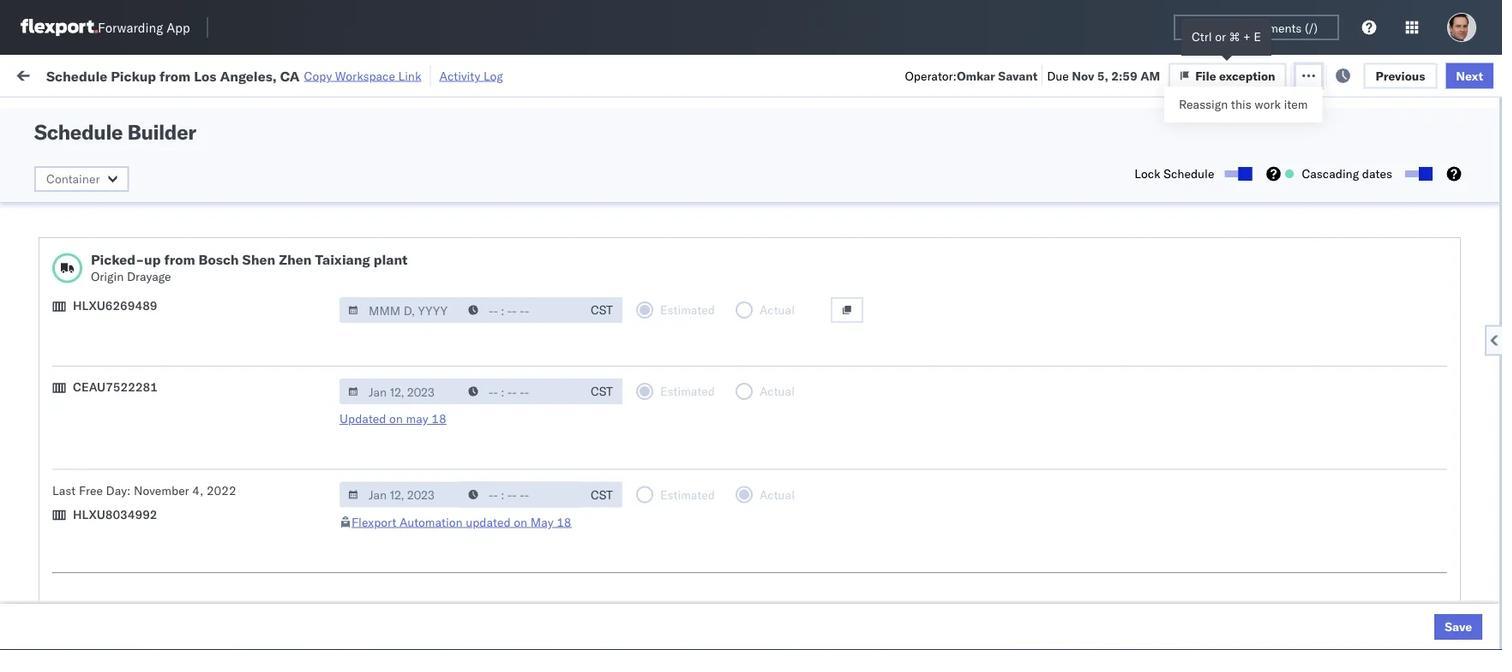 Task type: locate. For each thing, give the bounding box(es) containing it.
1 1846748 from the top
[[984, 210, 1036, 225]]

None checkbox
[[1406, 171, 1430, 178]]

uetu5238478
[[1148, 473, 1232, 488]]

8 ocean fcl from the top
[[525, 587, 585, 602]]

0 vertical spatial flex-1846748
[[947, 210, 1036, 225]]

3 schedule pickup from los angeles, ca link from the top
[[39, 388, 244, 422]]

clearance down builder
[[133, 163, 188, 178]]

ca for 2nd schedule pickup from los angeles, ca button from the top
[[39, 331, 56, 346]]

1 vertical spatial upload customs clearance documents link
[[39, 350, 244, 385]]

lhuu7894563,
[[1057, 473, 1145, 488]]

schedule delivery appointment
[[39, 209, 211, 224], [39, 284, 211, 299], [39, 435, 211, 450], [39, 586, 211, 601]]

dec left 24, on the left bottom of the page
[[357, 512, 379, 527]]

1 vertical spatial pm
[[313, 587, 331, 602]]

1 horizontal spatial on
[[438, 66, 452, 81]]

due
[[1047, 68, 1069, 83]]

1 ceau7522281, from the top
[[1057, 209, 1145, 224]]

2 vertical spatial -- : -- -- text field
[[460, 482, 581, 508]]

hlxu8034992 for 2:00 am est, nov 9, 2022
[[1239, 360, 1323, 375]]

mmm d, yyyy text field up 24, on the left bottom of the page
[[340, 482, 461, 508]]

1 confirm from the top
[[39, 464, 83, 479]]

0 horizontal spatial savant
[[999, 68, 1038, 83]]

2 schedule delivery appointment link from the top
[[39, 283, 211, 301]]

angeles, for first schedule pickup from los angeles, ca "link" from the top of the page
[[184, 238, 231, 253]]

choi
[[1436, 587, 1461, 602]]

0 horizontal spatial omkar
[[957, 68, 996, 83]]

confirm down last
[[39, 511, 83, 526]]

0 vertical spatial confirm
[[39, 464, 83, 479]]

schedule delivery appointment link up schedule pickup from rotterdam, netherlands
[[39, 585, 211, 602]]

mmm d, yyyy text field down plant at top left
[[340, 298, 461, 323]]

log
[[484, 68, 503, 83]]

1 vertical spatial customs
[[82, 351, 130, 366]]

confirm pickup from los angeles, ca
[[39, 464, 224, 497]]

1 vertical spatial cst
[[591, 384, 613, 399]]

gvcu5265864
[[1057, 587, 1141, 602]]

upload down workitem
[[39, 163, 78, 178]]

customs down workitem button
[[82, 163, 130, 178]]

schedule pickup from los angeles, ca for first schedule pickup from los angeles, ca "link" from the top of the page
[[39, 238, 231, 270]]

confirm up last
[[39, 464, 83, 479]]

schedule delivery appointment up schedule pickup from rotterdam, netherlands
[[39, 586, 211, 601]]

4 gaurav from the top
[[1382, 285, 1421, 300]]

1 flex-1846748 from the top
[[947, 210, 1036, 225]]

work up by:
[[49, 62, 93, 86]]

0 vertical spatial ceau7522281, hlxu6269489, hlxu8034992
[[1057, 209, 1323, 224]]

free
[[79, 483, 103, 498]]

23, for 2023
[[385, 587, 404, 602]]

workitem button
[[10, 136, 249, 154]]

schedule pickup from los angeles, ca link down drayage
[[39, 313, 244, 347]]

lagerfeld
[[920, 587, 971, 602]]

schedule delivery appointment link up confirm pickup from los angeles, ca
[[39, 434, 211, 452]]

schedule delivery appointment button up schedule pickup from rotterdam, netherlands
[[39, 585, 211, 604]]

1 vertical spatial upload
[[39, 351, 78, 366]]

1 2:59 am edt, nov 5, 2022 from the top
[[276, 210, 427, 225]]

numbers
[[1230, 140, 1273, 153]]

delivery down day:
[[86, 511, 130, 526]]

from
[[160, 67, 191, 84], [133, 238, 159, 253], [164, 251, 195, 268], [133, 313, 159, 328], [133, 389, 159, 404], [127, 464, 152, 479], [133, 540, 159, 555], [133, 615, 159, 630]]

1 appointment from the top
[[140, 209, 211, 224]]

est, left jan on the left of the page
[[334, 587, 360, 602]]

edt, down taixiang
[[328, 285, 355, 300]]

1846748 for 2:00 am est, nov 9, 2022
[[984, 361, 1036, 376]]

2 upload from the top
[[39, 351, 78, 366]]

pickup for 2nd schedule pickup from los angeles, ca button from the bottom of the page
[[93, 389, 130, 404]]

4 fcl from the top
[[563, 361, 585, 376]]

1 vertical spatial upload customs clearance documents button
[[39, 350, 244, 386]]

2 jawla from the top
[[1424, 210, 1454, 225]]

schedule pickup from los angeles, ca for second schedule pickup from los angeles, ca "link" from the top of the page
[[39, 313, 231, 346]]

schedule delivery appointment down picked-
[[39, 284, 211, 299]]

11 resize handle column header from the left
[[1472, 133, 1492, 651]]

0 vertical spatial on
[[438, 66, 452, 81]]

angeles, for second schedule pickup from los angeles, ca "link" from the top of the page
[[184, 313, 231, 328]]

2 clearance from the top
[[133, 351, 188, 366]]

or
[[1215, 29, 1226, 44]]

upload customs clearance documents down workitem button
[[39, 163, 188, 195]]

5, up plant at top left
[[383, 210, 394, 225]]

2 customs from the top
[[82, 351, 130, 366]]

upload customs clearance documents down hlxu6269489
[[39, 351, 188, 383]]

0 vertical spatial documents
[[39, 180, 101, 195]]

mmm d, yyyy text field for hlxu6269489
[[340, 298, 461, 323]]

0 vertical spatial 1846748
[[984, 210, 1036, 225]]

1 vertical spatial ceau7522281, hlxu6269489, hlxu8034992
[[1057, 360, 1323, 375]]

4 schedule pickup from los angeles, ca button from the top
[[39, 539, 244, 575]]

jawla
[[1424, 172, 1454, 187], [1424, 210, 1454, 225], [1424, 247, 1454, 262], [1424, 285, 1454, 300]]

1 vertical spatial 1846748
[[984, 361, 1036, 376]]

los for 4th schedule pickup from los angeles, ca button from the bottom of the page
[[162, 238, 181, 253]]

8 resize handle column header from the left
[[1139, 133, 1159, 651]]

dec for 24,
[[357, 512, 379, 527]]

est, up 9:00 am est, dec 24, 2022
[[327, 474, 353, 489]]

confirm inside button
[[39, 511, 83, 526]]

1 horizontal spatial work
[[1255, 97, 1281, 112]]

1 vertical spatial 23,
[[385, 587, 404, 602]]

7:00
[[276, 474, 302, 489]]

1 mmm d, yyyy text field from the top
[[340, 298, 461, 323]]

7 fcl from the top
[[563, 512, 585, 527]]

resize handle column header
[[245, 133, 266, 651], [436, 133, 456, 651], [496, 133, 516, 651], [607, 133, 628, 651], [719, 133, 739, 651], [890, 133, 911, 651], [1027, 133, 1048, 651], [1139, 133, 1159, 651], [1353, 133, 1374, 651], [1465, 133, 1485, 651], [1472, 133, 1492, 651]]

2 vertical spatial mmm d, yyyy text field
[[340, 482, 461, 508]]

filtered
[[17, 105, 59, 120]]

5,
[[1098, 68, 1109, 83], [383, 210, 394, 225], [383, 247, 394, 262], [383, 285, 394, 300], [383, 323, 394, 338]]

1 vertical spatial hlxu6269489,
[[1148, 360, 1235, 375]]

schedule pickup from los angeles, ca button up the confirm pickup from los angeles, ca 'link'
[[39, 388, 244, 424]]

upload customs clearance documents button down workitem button
[[39, 162, 244, 198]]

track
[[455, 66, 483, 81]]

rotterdam,
[[162, 615, 223, 630]]

los for 2nd schedule pickup from los angeles, ca button from the bottom of the page
[[162, 389, 181, 404]]

flexport
[[352, 515, 397, 530]]

schedule pickup from los angeles, ca link up the confirm pickup from los angeles, ca 'link'
[[39, 388, 244, 422]]

schedule pickup from los angeles, ca for first schedule pickup from los angeles, ca "link" from the bottom
[[39, 540, 231, 572]]

mmm d, yyyy text field down 9,
[[340, 379, 461, 405]]

1 customs from the top
[[82, 163, 130, 178]]

schedule pickup from los angeles, ca button up delivered
[[39, 539, 244, 575]]

2022 right 4,
[[207, 483, 236, 498]]

3 appointment from the top
[[140, 435, 211, 450]]

24,
[[382, 512, 401, 527]]

file exception button
[[1184, 61, 1302, 87], [1184, 61, 1302, 87], [1169, 63, 1287, 89], [1169, 63, 1287, 89]]

1 vertical spatial omkar
[[1382, 474, 1419, 489]]

ocean fcl
[[525, 210, 585, 225], [525, 285, 585, 300], [525, 323, 585, 338], [525, 361, 585, 376], [525, 398, 585, 413], [525, 474, 585, 489], [525, 512, 585, 527], [525, 587, 585, 602]]

los right ceau7522281
[[162, 389, 181, 404]]

container button
[[34, 166, 129, 192]]

edt,
[[328, 210, 355, 225], [328, 247, 355, 262], [328, 285, 355, 300], [328, 323, 355, 338]]

1 upload customs clearance documents link from the top
[[39, 162, 244, 196]]

workitem
[[19, 140, 64, 153]]

2 documents from the top
[[39, 368, 101, 383]]

mbl/mawb numbers
[[1168, 140, 1273, 153]]

schedule delivery appointment up picked-
[[39, 209, 211, 224]]

pickup for fourth schedule pickup from los angeles, ca button from the top
[[93, 540, 130, 555]]

schedule delivery appointment button up picked-
[[39, 208, 211, 227]]

5 resize handle column header from the left
[[719, 133, 739, 651]]

confirm inside confirm pickup from los angeles, ca
[[39, 464, 83, 479]]

upload customs clearance documents link
[[39, 162, 244, 196], [39, 350, 244, 385]]

2022 up plant at top left
[[397, 210, 427, 225]]

schedule delivery appointment up confirm pickup from los angeles, ca
[[39, 435, 211, 450]]

MMM D, YYYY text field
[[340, 298, 461, 323], [340, 379, 461, 405], [340, 482, 461, 508]]

schedule pickup from los angeles, ca up hlxu6269489
[[39, 238, 231, 270]]

0 vertical spatial dec
[[357, 398, 379, 413]]

1 vertical spatial on
[[389, 412, 403, 427]]

: left no
[[395, 106, 398, 119]]

0 vertical spatial hlxu8034992
[[1239, 209, 1323, 224]]

message
[[249, 66, 297, 81]]

by:
[[62, 105, 79, 120]]

1 vertical spatial flex-1846748
[[947, 361, 1036, 376]]

None checkbox
[[1225, 171, 1249, 178]]

0 vertical spatial omkar
[[957, 68, 996, 83]]

pickup for 2nd schedule pickup from los angeles, ca button from the top
[[93, 313, 130, 328]]

los down drayage
[[162, 313, 181, 328]]

6 ocean fcl from the top
[[525, 474, 585, 489]]

-- : -- -- text field for ceau7522281
[[460, 379, 581, 405]]

0 vertical spatial upload customs clearance documents
[[39, 163, 188, 195]]

pm for 7:00
[[305, 474, 324, 489]]

0 horizontal spatial on
[[389, 412, 403, 427]]

action
[[1444, 66, 1482, 81]]

0 vertical spatial hlxu6269489,
[[1148, 209, 1235, 224]]

1 vertical spatial work
[[1255, 97, 1281, 112]]

file exception
[[1210, 66, 1290, 81], [1196, 68, 1276, 83]]

23, up 24, on the left bottom of the page
[[381, 474, 400, 489]]

: left the ready
[[123, 106, 126, 119]]

pickup for schedule pickup from rotterdam, netherlands button
[[93, 615, 130, 630]]

from inside confirm pickup from los angeles, ca
[[127, 464, 152, 479]]

taixiang
[[315, 251, 370, 268]]

1 hlxu6269489, from the top
[[1148, 209, 1235, 224]]

upload customs clearance documents button down hlxu6269489
[[39, 350, 244, 386]]

est, down '2:00 am est, nov 9, 2022'
[[328, 398, 354, 413]]

2022 down plant at top left
[[397, 285, 427, 300]]

upload
[[39, 163, 78, 178], [39, 351, 78, 366]]

file exception up this
[[1196, 68, 1276, 83]]

0 vertical spatial mmm d, yyyy text field
[[340, 298, 461, 323]]

0 vertical spatial 18
[[432, 412, 447, 427]]

1 vertical spatial hlxu8034992
[[1239, 360, 1323, 375]]

clearance for first 'upload customs clearance documents' button from the bottom of the page
[[133, 351, 188, 366]]

pm right 11:30
[[313, 587, 331, 602]]

customs up ceau7522281
[[82, 351, 130, 366]]

0 vertical spatial upload
[[39, 163, 78, 178]]

2 upload customs clearance documents from the top
[[39, 351, 188, 383]]

1 vertical spatial -- : -- -- text field
[[460, 379, 581, 405]]

3 gaurav from the top
[[1382, 247, 1421, 262]]

11:30
[[276, 587, 310, 602]]

appointment down up
[[140, 284, 211, 299]]

edt, right zhen
[[328, 247, 355, 262]]

ceau7522281,
[[1057, 209, 1145, 224], [1057, 360, 1145, 375]]

batch
[[1407, 66, 1441, 81]]

schedule delivery appointment button down picked-
[[39, 283, 211, 302]]

2 vertical spatial cst
[[591, 488, 613, 503]]

0 vertical spatial upload customs clearance documents link
[[39, 162, 244, 196]]

9 resize handle column header from the left
[[1353, 133, 1374, 651]]

2 test123456 from the top
[[1168, 361, 1240, 376]]

2 flex-1846748 from the top
[[947, 361, 1036, 376]]

automation
[[400, 515, 463, 530]]

: for snoozed
[[395, 106, 398, 119]]

cascading dates
[[1302, 166, 1393, 181]]

plant
[[374, 251, 408, 268]]

los inside confirm pickup from los angeles, ca
[[155, 464, 174, 479]]

pickup
[[111, 67, 156, 84], [93, 238, 130, 253], [93, 313, 130, 328], [93, 389, 130, 404], [86, 464, 123, 479], [93, 540, 130, 555], [93, 615, 130, 630]]

2 ceau7522281, hlxu6269489, hlxu8034992 from the top
[[1057, 360, 1323, 375]]

1 vertical spatial test123456
[[1168, 361, 1240, 376]]

cst for hlxu6269489
[[591, 303, 613, 318]]

schedule delivery appointment button
[[39, 208, 211, 227], [39, 283, 211, 302], [39, 434, 211, 453], [39, 585, 211, 604]]

0 vertical spatial clearance
[[133, 163, 188, 178]]

3 schedule pickup from los angeles, ca from the top
[[39, 389, 231, 421]]

-- : -- -- text field
[[460, 298, 581, 323], [460, 379, 581, 405], [460, 482, 581, 508]]

3 jawla from the top
[[1424, 247, 1454, 262]]

los right up
[[162, 238, 181, 253]]

on
[[438, 66, 452, 81], [389, 412, 403, 427], [514, 515, 528, 530]]

upload customs clearance documents link down hlxu6269489
[[39, 350, 244, 385]]

0 vertical spatial test123456
[[1168, 210, 1240, 225]]

work right this
[[1255, 97, 1281, 112]]

1 horizontal spatial -
[[1464, 587, 1472, 602]]

1 vertical spatial dec
[[356, 474, 378, 489]]

edt, up '2:00 am est, nov 9, 2022'
[[328, 323, 355, 338]]

1846748
[[984, 210, 1036, 225], [984, 361, 1036, 376]]

1 ocean fcl from the top
[[525, 210, 585, 225]]

0 vertical spatial -- : -- -- text field
[[460, 298, 581, 323]]

- right choi at the right of page
[[1464, 587, 1472, 602]]

schedule pickup from los angeles, ca link up hlxu6269489
[[39, 237, 244, 271]]

1 schedule pickup from los angeles, ca from the top
[[39, 238, 231, 270]]

schedule pickup from los angeles, ca down drayage
[[39, 313, 231, 346]]

169
[[413, 66, 435, 81]]

2 upload customs clearance documents link from the top
[[39, 350, 244, 385]]

6 fcl from the top
[[563, 474, 585, 489]]

last
[[52, 483, 76, 498]]

-
[[884, 587, 892, 602], [1464, 587, 1472, 602]]

3 schedule delivery appointment button from the top
[[39, 434, 211, 453]]

appointment up rotterdam,
[[140, 586, 211, 601]]

7 ocean fcl from the top
[[525, 512, 585, 527]]

1 vertical spatial mmm d, yyyy text field
[[340, 379, 461, 405]]

angeles, inside confirm pickup from los angeles, ca
[[177, 464, 224, 479]]

schedule pickup from los angeles, ca button up hlxu6269489
[[39, 237, 244, 273]]

- left karl on the right of page
[[884, 587, 892, 602]]

2 vertical spatial dec
[[357, 512, 379, 527]]

edt, up taixiang
[[328, 210, 355, 225]]

los up status : ready for work, blocked, in progress
[[194, 67, 217, 84]]

documents down hlxu6269489
[[39, 368, 101, 383]]

updated
[[340, 412, 386, 427]]

schedule delivery appointment link down picked-
[[39, 283, 211, 301]]

confirm pickup from los angeles, ca link
[[39, 464, 244, 498]]

dec for 23,
[[356, 474, 378, 489]]

dec up 9:00 am est, dec 24, 2022
[[356, 474, 378, 489]]

1 cst from the top
[[591, 303, 613, 318]]

pickup inside confirm pickup from los angeles, ca
[[86, 464, 123, 479]]

upload customs clearance documents button
[[39, 162, 244, 198], [39, 350, 244, 386]]

1 fcl from the top
[[563, 210, 585, 225]]

169 on track
[[413, 66, 483, 81]]

1 vertical spatial documents
[[39, 368, 101, 383]]

schedule inside schedule pickup from rotterdam, netherlands
[[39, 615, 90, 630]]

0 vertical spatial cst
[[591, 303, 613, 318]]

0 vertical spatial savant
[[999, 68, 1038, 83]]

schedule delivery appointment link
[[39, 208, 211, 225], [39, 283, 211, 301], [39, 434, 211, 452], [39, 585, 211, 602]]

flex-2130387 button
[[919, 583, 1039, 607], [919, 583, 1039, 607]]

4 schedule pickup from los angeles, ca from the top
[[39, 540, 231, 572]]

1 vertical spatial upload customs clearance documents
[[39, 351, 188, 383]]

flex-
[[947, 210, 984, 225], [947, 361, 984, 376], [947, 474, 984, 489], [947, 587, 984, 602]]

schedule pickup from los angeles, ca link up delivered
[[39, 539, 244, 573]]

2022 right 9,
[[396, 361, 426, 376]]

2 : from the left
[[395, 106, 398, 119]]

dec left 14,
[[357, 398, 379, 413]]

0 vertical spatial 23,
[[381, 474, 400, 489]]

from for second schedule pickup from los angeles, ca "link" from the top of the page
[[133, 313, 159, 328]]

mbl/mawb
[[1168, 140, 1228, 153]]

pm right 7:00
[[305, 474, 324, 489]]

delivery inside 'link'
[[86, 511, 130, 526]]

pickup for confirm pickup from los angeles, ca button
[[86, 464, 123, 479]]

item
[[1284, 97, 1308, 112]]

los for confirm pickup from los angeles, ca button
[[155, 464, 174, 479]]

1 schedule pickup from los angeles, ca link from the top
[[39, 237, 244, 271]]

upload up ceau7522281
[[39, 351, 78, 366]]

angeles,
[[220, 67, 277, 84], [184, 238, 231, 253], [184, 313, 231, 328], [184, 389, 231, 404], [177, 464, 224, 479], [184, 540, 231, 555]]

2 confirm from the top
[[39, 511, 83, 526]]

0 horizontal spatial work
[[49, 62, 93, 86]]

1 upload from the top
[[39, 163, 78, 178]]

schedule pickup from los angeles, ca link
[[39, 237, 244, 271], [39, 313, 244, 347], [39, 388, 244, 422], [39, 539, 244, 573]]

upload customs clearance documents link down workitem button
[[39, 162, 244, 196]]

1 : from the left
[[123, 106, 126, 119]]

2:00 am est, nov 9, 2022
[[276, 361, 426, 376]]

1 - from the left
[[884, 587, 892, 602]]

0 vertical spatial customs
[[82, 163, 130, 178]]

am
[[1141, 68, 1160, 83], [305, 210, 325, 225], [305, 247, 325, 262], [305, 285, 325, 300], [305, 323, 325, 338], [305, 361, 325, 376], [305, 398, 325, 413], [305, 512, 325, 527]]

8 fcl from the top
[[563, 587, 585, 602]]

23, right jan on the left of the page
[[385, 587, 404, 602]]

2 1846748 from the top
[[984, 361, 1036, 376]]

ca
[[280, 67, 300, 84], [39, 255, 56, 270], [39, 331, 56, 346], [39, 406, 56, 421], [39, 482, 56, 497], [39, 557, 56, 572]]

3 schedule pickup from los angeles, ca button from the top
[[39, 388, 244, 424]]

test123456 for 2:00 am est, nov 9, 2022
[[1168, 361, 1240, 376]]

confirm delivery link
[[39, 510, 130, 527]]

1 -- : -- -- text field from the top
[[460, 298, 581, 323]]

1 horizontal spatial omkar
[[1382, 474, 1419, 489]]

2 hlxu6269489, from the top
[[1148, 360, 1235, 375]]

3 cst from the top
[[591, 488, 613, 503]]

documents down workitem
[[39, 180, 101, 195]]

file exception up reassign this work item in the right top of the page
[[1210, 66, 1290, 81]]

schedule pickup from los angeles, ca for 3rd schedule pickup from los angeles, ca "link"
[[39, 389, 231, 421]]

los for fourth schedule pickup from los angeles, ca button from the top
[[162, 540, 181, 555]]

on for updated
[[389, 412, 403, 427]]

activity
[[440, 68, 481, 83]]

appointment
[[140, 209, 211, 224], [140, 284, 211, 299], [140, 435, 211, 450], [140, 586, 211, 601]]

1 vertical spatial ceau7522281,
[[1057, 360, 1145, 375]]

1 horizontal spatial :
[[395, 106, 398, 119]]

4 gaurav jawla from the top
[[1382, 285, 1454, 300]]

caiu7969337
[[1057, 172, 1137, 187]]

schedule pickup from los angeles, ca up delivered
[[39, 540, 231, 572]]

nov left 9,
[[357, 361, 379, 376]]

5, right taixiang
[[383, 247, 394, 262]]

appointment up up
[[140, 209, 211, 224]]

2 vertical spatial on
[[514, 515, 528, 530]]

2 fcl from the top
[[563, 285, 585, 300]]

1 test123456 from the top
[[1168, 210, 1240, 225]]

pickup inside schedule pickup from rotterdam, netherlands
[[93, 615, 130, 630]]

4 schedule pickup from los angeles, ca link from the top
[[39, 539, 244, 573]]

ca inside confirm pickup from los angeles, ca
[[39, 482, 56, 497]]

container
[[46, 172, 100, 187]]

schedule pickup from los angeles, ca button down drayage
[[39, 313, 244, 349]]

hlxu8034992
[[1239, 209, 1323, 224], [1239, 360, 1323, 375], [73, 507, 157, 522]]

1 ceau7522281, hlxu6269489, hlxu8034992 from the top
[[1057, 209, 1323, 224]]

upload customs clearance documents for 2nd 'upload customs clearance documents' button from the bottom
[[39, 163, 188, 195]]

est, down 7:00 pm est, dec 23, 2022
[[328, 512, 354, 527]]

1 jawla from the top
[[1424, 172, 1454, 187]]

23,
[[381, 474, 400, 489], [385, 587, 404, 602]]

2 cst from the top
[[591, 384, 613, 399]]

1 vertical spatial 18
[[557, 515, 572, 530]]

file
[[1210, 66, 1231, 81], [1196, 68, 1217, 83]]

0 vertical spatial pm
[[305, 474, 324, 489]]

est, for 7:00
[[327, 474, 353, 489]]

2:59 right shen
[[276, 247, 302, 262]]

flex-1846748 for 2:00 am est, nov 9, 2022
[[947, 361, 1036, 376]]

0 vertical spatial ceau7522281,
[[1057, 209, 1145, 224]]

2 mmm d, yyyy text field from the top
[[340, 379, 461, 405]]

0 horizontal spatial :
[[123, 106, 126, 119]]

0 horizontal spatial 18
[[432, 412, 447, 427]]

0 horizontal spatial -
[[884, 587, 892, 602]]

2022 right 14,
[[404, 398, 433, 413]]

dec
[[357, 398, 379, 413], [356, 474, 378, 489], [357, 512, 379, 527]]

schedule pickup from los angeles, ca up confirm pickup from los angeles, ca
[[39, 389, 231, 421]]

from inside schedule pickup from rotterdam, netherlands
[[133, 615, 159, 630]]

clearance up ceau7522281
[[133, 351, 188, 366]]

ca for 2nd schedule pickup from los angeles, ca button from the bottom of the page
[[39, 406, 56, 421]]

3 fcl from the top
[[563, 323, 585, 338]]

day:
[[106, 483, 131, 498]]

2:59 down zhen
[[276, 285, 302, 300]]

flex-1846748 for 2:59 am edt, nov 5, 2022
[[947, 210, 1036, 225]]

1 horizontal spatial savant
[[1422, 474, 1459, 489]]

1 vertical spatial clearance
[[133, 351, 188, 366]]

ceau7522281, hlxu6269489, hlxu8034992
[[1057, 209, 1323, 224], [1057, 360, 1323, 375]]

los up november
[[155, 464, 174, 479]]

forwarding
[[98, 19, 163, 36]]

2 gaurav jawla from the top
[[1382, 210, 1454, 225]]

4 flex- from the top
[[947, 587, 984, 602]]

1 horizontal spatial 18
[[557, 515, 572, 530]]

1 vertical spatial confirm
[[39, 511, 83, 526]]

11:30 pm est, jan 23, 2023
[[276, 587, 436, 602]]

2 -- : -- -- text field from the top
[[460, 379, 581, 405]]

0 vertical spatial upload customs clearance documents button
[[39, 162, 244, 198]]

los down november
[[162, 540, 181, 555]]



Task type: vqa. For each thing, say whether or not it's contained in the screenshot.
bottom 23,
yes



Task type: describe. For each thing, give the bounding box(es) containing it.
flexport. image
[[21, 19, 98, 36]]

copy
[[304, 68, 332, 83]]

updated on may 18
[[340, 412, 447, 427]]

1 schedule pickup from los angeles, ca button from the top
[[39, 237, 244, 273]]

ready
[[130, 106, 161, 119]]

pickup for 4th schedule pickup from los angeles, ca button from the bottom of the page
[[93, 238, 130, 253]]

confirm for confirm pickup from los angeles, ca
[[39, 464, 83, 479]]

zhen
[[279, 251, 312, 268]]

2:59 right due
[[1112, 68, 1138, 83]]

confirm delivery
[[39, 511, 130, 526]]

jan
[[363, 587, 382, 602]]

2 ocean fcl from the top
[[525, 285, 585, 300]]

upload customs clearance documents for first 'upload customs clearance documents' button from the bottom of the page
[[39, 351, 188, 383]]

5, right due
[[1098, 68, 1109, 83]]

4 appointment from the top
[[140, 586, 211, 601]]

Search Work text field
[[926, 61, 1113, 87]]

netherlands
[[39, 632, 107, 647]]

my work
[[17, 62, 93, 86]]

picked-up from bosch shen zhen taixiang plant origin drayage
[[91, 251, 408, 284]]

schedule pickup from los angeles, ca copy workspace link
[[46, 67, 422, 84]]

+
[[1244, 29, 1251, 44]]

november
[[134, 483, 189, 498]]

1889466
[[984, 474, 1036, 489]]

4 schedule delivery appointment from the top
[[39, 586, 211, 601]]

in
[[255, 106, 265, 119]]

4 jawla from the top
[[1424, 285, 1454, 300]]

⌘
[[1230, 29, 1240, 44]]

2 appointment from the top
[[140, 284, 211, 299]]

test123456 for 2:59 am edt, nov 5, 2022
[[1168, 210, 1240, 225]]

clearance for 2nd 'upload customs clearance documents' button from the bottom
[[133, 163, 188, 178]]

hlxu6269489, for 2:00 am est, nov 9, 2022
[[1148, 360, 1235, 375]]

flexport automation updated on may 18
[[352, 515, 572, 530]]

snoozed
[[355, 106, 395, 119]]

ceau7522281, hlxu6269489, hlxu8034992 for 2:00 am est, nov 9, 2022
[[1057, 360, 1323, 375]]

6 resize handle column header from the left
[[890, 133, 911, 651]]

5, up 9,
[[383, 323, 394, 338]]

activity log
[[440, 68, 503, 83]]

2 2:59 am edt, nov 5, 2022 from the top
[[276, 247, 427, 262]]

ca for confirm pickup from los angeles, ca button
[[39, 482, 56, 497]]

from for the confirm pickup from los angeles, ca 'link'
[[127, 464, 152, 479]]

ca for 4th schedule pickup from los angeles, ca button from the bottom of the page
[[39, 255, 56, 270]]

2 upload customs clearance documents button from the top
[[39, 350, 244, 386]]

5, down plant at top left
[[383, 285, 394, 300]]

drayage
[[127, 269, 171, 284]]

est, for 11:30
[[334, 587, 360, 602]]

1 schedule delivery appointment from the top
[[39, 209, 211, 224]]

filtered by:
[[17, 105, 79, 120]]

2:00
[[276, 361, 302, 376]]

4,
[[192, 483, 204, 498]]

import work
[[144, 66, 216, 81]]

2:59 up 2:00
[[276, 323, 302, 338]]

los for 2nd schedule pickup from los angeles, ca button from the top
[[162, 313, 181, 328]]

angeles, for first schedule pickup from los angeles, ca "link" from the bottom
[[184, 540, 231, 555]]

772
[[334, 66, 356, 81]]

delivered
[[91, 600, 154, 617]]

import work button
[[144, 66, 216, 81]]

ceau7522281, hlxu6269489, hlxu8034992 for 2:59 am edt, nov 5, 2022
[[1057, 209, 1323, 224]]

bosch inside picked-up from bosch shen zhen taixiang plant origin drayage
[[199, 251, 239, 268]]

forwarding app
[[98, 19, 190, 36]]

1 gaurav from the top
[[1382, 172, 1421, 187]]

up
[[144, 251, 161, 268]]

1 schedule delivery appointment link from the top
[[39, 208, 211, 225]]

save button
[[1435, 615, 1483, 641]]

link
[[398, 68, 422, 83]]

4 resize handle column header from the left
[[607, 133, 628, 651]]

3 mmm d, yyyy text field from the top
[[340, 482, 461, 508]]

maeu9408431
[[1168, 587, 1255, 602]]

0 vertical spatial work
[[49, 62, 93, 86]]

on for 169
[[438, 66, 452, 81]]

flex-1889466
[[947, 474, 1036, 489]]

nov right due
[[1072, 68, 1095, 83]]

next button
[[1446, 63, 1494, 89]]

4 edt, from the top
[[328, 323, 355, 338]]

4 schedule delivery appointment button from the top
[[39, 585, 211, 604]]

4 schedule delivery appointment link from the top
[[39, 585, 211, 602]]

1 flex- from the top
[[947, 210, 984, 225]]

est, for 9:00
[[328, 512, 354, 527]]

ceau7522281, for 2:59 am edt, nov 5, 2022
[[1057, 209, 1145, 224]]

dec for 14,
[[357, 398, 379, 413]]

from for first schedule pickup from los angeles, ca "link" from the top of the page
[[133, 238, 159, 253]]

upload customs clearance documents link for 2nd 'upload customs clearance documents' button from the bottom
[[39, 162, 244, 196]]

forwarding app link
[[21, 19, 190, 36]]

upload customs clearance documents link for first 'upload customs clearance documents' button from the bottom of the page
[[39, 350, 244, 385]]

1 resize handle column header from the left
[[245, 133, 266, 651]]

progress
[[267, 106, 310, 119]]

e
[[1254, 29, 1261, 44]]

hlxu6269489, for 2:59 am edt, nov 5, 2022
[[1148, 209, 1235, 224]]

delivery down picked-
[[93, 284, 137, 299]]

1 gaurav jawla from the top
[[1382, 172, 1454, 187]]

2022 up '2:00 am est, nov 9, 2022'
[[397, 323, 427, 338]]

confirm for confirm delivery
[[39, 511, 83, 526]]

-- : -- -- text field for hlxu6269489
[[460, 298, 581, 323]]

est, for 2:59
[[328, 398, 354, 413]]

3 gaurav jawla from the top
[[1382, 247, 1454, 262]]

nov up plant at top left
[[357, 210, 380, 225]]

work,
[[180, 106, 207, 119]]

5 fcl from the top
[[563, 398, 585, 413]]

: for status
[[123, 106, 126, 119]]

nov down plant at top left
[[357, 285, 380, 300]]

schedule pickup from rotterdam, netherlands
[[39, 615, 223, 647]]

from for first schedule pickup from los angeles, ca "link" from the bottom
[[133, 540, 159, 555]]

integration
[[748, 587, 807, 602]]

3 2:59 am edt, nov 5, 2022 from the top
[[276, 285, 427, 300]]

ctrl or ⌘ + e
[[1192, 29, 1261, 44]]

2 horizontal spatial on
[[514, 515, 528, 530]]

delivery up confirm pickup from los angeles, ca
[[93, 435, 137, 450]]

message (0)
[[249, 66, 319, 81]]

dates
[[1363, 166, 1393, 181]]

work
[[186, 66, 216, 81]]

23, for 2022
[[381, 474, 400, 489]]

2 edt, from the top
[[328, 247, 355, 262]]

workspace
[[335, 68, 395, 83]]

pm for 11:30
[[313, 587, 331, 602]]

blocked,
[[210, 106, 253, 119]]

3 schedule delivery appointment from the top
[[39, 435, 211, 450]]

integration test account - karl lagerfeld
[[748, 587, 971, 602]]

2022 right 24, on the left bottom of the page
[[404, 512, 433, 527]]

1846748 for 2:59 am edt, nov 5, 2022
[[984, 210, 1036, 225]]

nov up '2:00 am est, nov 9, 2022'
[[357, 323, 380, 338]]

updated on may 18 button
[[340, 412, 447, 427]]

5 ocean fcl from the top
[[525, 398, 585, 413]]

upload for first 'upload customs clearance documents' button from the bottom of the page
[[39, 351, 78, 366]]

1 upload customs clearance documents button from the top
[[39, 162, 244, 198]]

2 vertical spatial hlxu8034992
[[73, 507, 157, 522]]

1 edt, from the top
[[328, 210, 355, 225]]

3 schedule delivery appointment link from the top
[[39, 434, 211, 452]]

from for 3rd schedule pickup from los angeles, ca "link"
[[133, 389, 159, 404]]

previous
[[1376, 68, 1426, 83]]

9,
[[382, 361, 393, 376]]

(0)
[[297, 66, 319, 81]]

builder
[[127, 119, 196, 145]]

delivery up picked-
[[93, 209, 137, 224]]

10 resize handle column header from the left
[[1465, 133, 1485, 651]]

customs for 2nd 'upload customs clearance documents' button from the bottom
[[82, 163, 130, 178]]

to
[[157, 600, 170, 617]]

4 ocean fcl from the top
[[525, 361, 585, 376]]

2 schedule pickup from los angeles, ca button from the top
[[39, 313, 244, 349]]

shen
[[242, 251, 275, 268]]

2023
[[407, 587, 436, 602]]

1 schedule delivery appointment button from the top
[[39, 208, 211, 227]]

ca for fourth schedule pickup from los angeles, ca button from the top
[[39, 557, 56, 572]]

lock schedule
[[1135, 166, 1215, 181]]

hlxu6269489
[[73, 298, 157, 313]]

2022 right taixiang
[[397, 247, 427, 262]]

4 2:59 am edt, nov 5, 2022 from the top
[[276, 323, 427, 338]]

hlxu8034992 for 2:59 am edt, nov 5, 2022
[[1239, 209, 1323, 224]]

2:59 up zhen
[[276, 210, 302, 225]]

may
[[406, 412, 429, 427]]

2130387
[[984, 587, 1036, 602]]

2 schedule delivery appointment from the top
[[39, 284, 211, 299]]

7 resize handle column header from the left
[[1027, 133, 1048, 651]]

due nov 5, 2:59 am
[[1047, 68, 1160, 83]]

2 - from the left
[[1464, 587, 1472, 602]]

mmm d, yyyy text field for ceau7522281
[[340, 379, 461, 405]]

operator: omkar savant
[[905, 68, 1038, 83]]

3 -- : -- -- text field from the top
[[460, 482, 581, 508]]

at
[[359, 66, 370, 81]]

3 resize handle column header from the left
[[496, 133, 516, 651]]

schedule pickup from rotterdam, netherlands link
[[39, 614, 244, 649]]

from inside picked-up from bosch shen zhen taixiang plant origin drayage
[[164, 251, 195, 268]]

last free day: november 4, 2022
[[52, 483, 236, 498]]

operator:
[[905, 68, 957, 83]]

2022 up the automation at the left bottom of page
[[403, 474, 432, 489]]

3 edt, from the top
[[328, 285, 355, 300]]

2 flex- from the top
[[947, 361, 984, 376]]

772 at risk
[[334, 66, 393, 81]]

delivered to shenzhen, china
[[91, 600, 284, 617]]

flexport automation updated on may 18 button
[[352, 515, 572, 530]]

customs for first 'upload customs clearance documents' button from the bottom of the page
[[82, 351, 130, 366]]

delivery up schedule pickup from rotterdam, netherlands
[[93, 586, 137, 601]]

flex-2130387
[[947, 587, 1036, 602]]

from for schedule pickup from rotterdam, netherlands link
[[133, 615, 159, 630]]

may
[[531, 515, 554, 530]]

updated
[[466, 515, 511, 530]]

o
[[1501, 587, 1503, 602]]

cst for ceau7522281
[[591, 384, 613, 399]]

angeles, for the confirm pickup from los angeles, ca 'link'
[[177, 464, 224, 479]]

status : ready for work, blocked, in progress
[[93, 106, 310, 119]]

2 resize handle column header from the left
[[436, 133, 456, 651]]

9:00
[[276, 512, 302, 527]]

2 gaurav from the top
[[1382, 210, 1421, 225]]

2:59 down 2:00
[[276, 398, 302, 413]]

omkar savant
[[1382, 474, 1459, 489]]

2 schedule delivery appointment button from the top
[[39, 283, 211, 302]]

3 ocean fcl from the top
[[525, 323, 585, 338]]

angeles, for 3rd schedule pickup from los angeles, ca "link"
[[184, 389, 231, 404]]

Search Shipments (/) text field
[[1174, 15, 1340, 40]]

for
[[163, 106, 177, 119]]

reassign this work item
[[1179, 97, 1308, 112]]

lock
[[1135, 166, 1161, 181]]

1 documents from the top
[[39, 180, 101, 195]]

14,
[[382, 398, 401, 413]]

schedule pickup from rotterdam, netherlands button
[[39, 614, 244, 650]]

2 schedule pickup from los angeles, ca link from the top
[[39, 313, 244, 347]]

karl
[[895, 587, 917, 602]]

app
[[167, 19, 190, 36]]

schedule builder
[[34, 119, 196, 145]]

nov right zhen
[[357, 247, 380, 262]]

3 flex- from the top
[[947, 474, 984, 489]]

upload for 2nd 'upload customs clearance documents' button from the bottom
[[39, 163, 78, 178]]

1 vertical spatial savant
[[1422, 474, 1459, 489]]

est, for 2:00
[[328, 361, 354, 376]]

ceau7522281, for 2:00 am est, nov 9, 2022
[[1057, 360, 1145, 375]]

ceau7522281
[[73, 380, 158, 395]]



